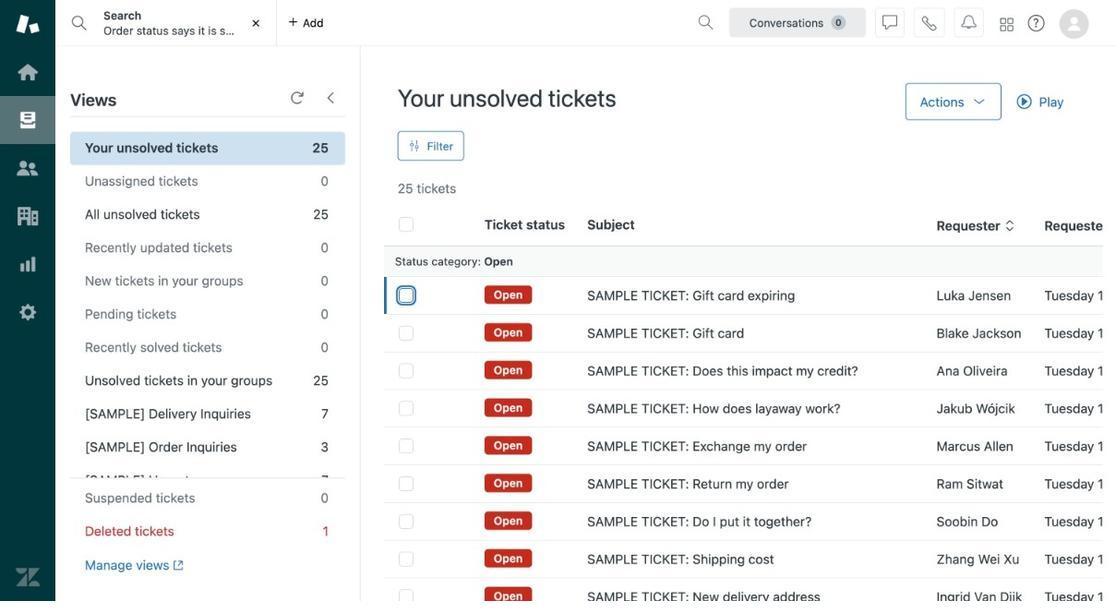 Task type: locate. For each thing, give the bounding box(es) containing it.
refresh views pane image
[[290, 91, 305, 105]]

5 row from the top
[[384, 427, 1117, 465]]

row
[[384, 277, 1117, 314], [384, 314, 1117, 352], [384, 352, 1117, 390], [384, 390, 1117, 427], [384, 427, 1117, 465], [384, 465, 1117, 503], [384, 503, 1117, 540], [384, 540, 1117, 578], [384, 578, 1117, 601]]

views image
[[16, 108, 40, 132]]

7 row from the top
[[384, 503, 1117, 540]]

8 row from the top
[[384, 540, 1117, 578]]

hide panel views image
[[323, 91, 338, 105]]

9 row from the top
[[384, 578, 1117, 601]]

tabs tab list
[[55, 0, 691, 46]]

organizations image
[[16, 204, 40, 228]]

3 row from the top
[[384, 352, 1117, 390]]

main element
[[0, 0, 55, 601]]

tab
[[55, 0, 298, 46]]

customers image
[[16, 156, 40, 180]]

zendesk products image
[[1001, 18, 1014, 31]]

notifications image
[[962, 15, 977, 30]]

get started image
[[16, 60, 40, 84]]



Task type: vqa. For each thing, say whether or not it's contained in the screenshot.
region
no



Task type: describe. For each thing, give the bounding box(es) containing it.
zendesk support image
[[16, 12, 40, 36]]

zendesk image
[[16, 566, 40, 590]]

1 row from the top
[[384, 277, 1117, 314]]

reporting image
[[16, 252, 40, 276]]

4 row from the top
[[384, 390, 1117, 427]]

opens in a new tab image
[[170, 560, 184, 571]]

admin image
[[16, 300, 40, 324]]

2 row from the top
[[384, 314, 1117, 352]]

close image
[[247, 14, 265, 32]]

button displays agent's chat status as invisible. image
[[883, 15, 898, 30]]

6 row from the top
[[384, 465, 1117, 503]]

get help image
[[1029, 15, 1045, 31]]



